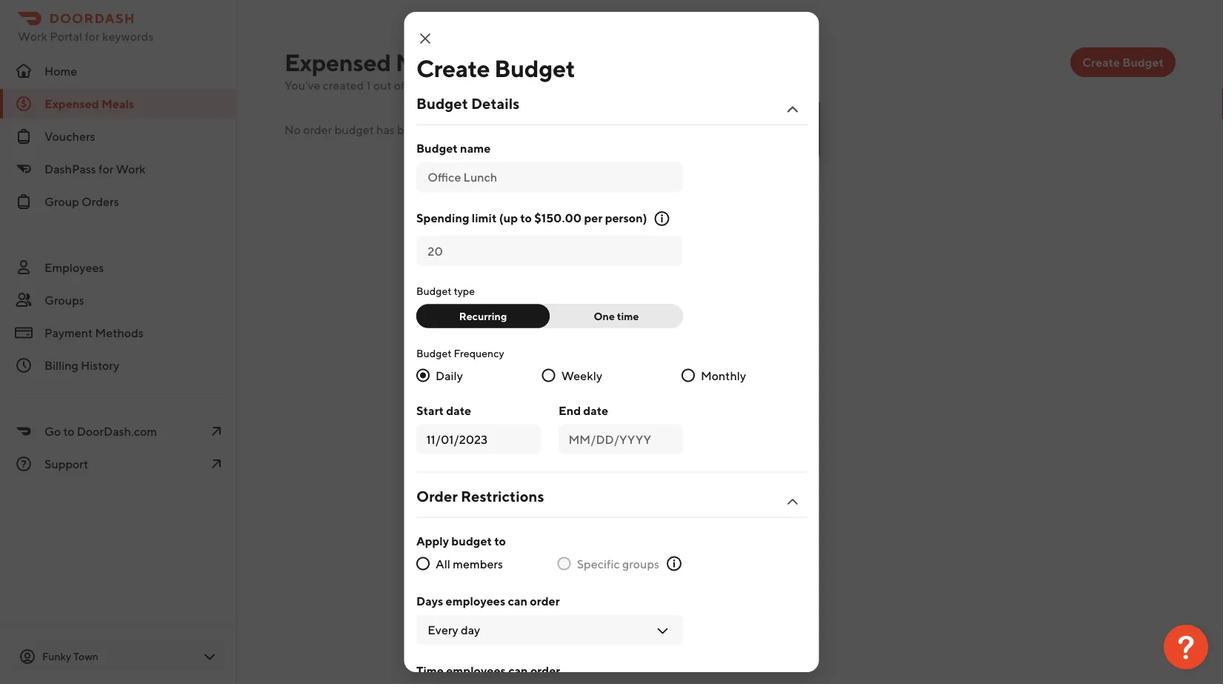 Task type: vqa. For each thing, say whether or not it's contained in the screenshot.
Time employees can order
yes



Task type: describe. For each thing, give the bounding box(es) containing it.
start
[[416, 403, 444, 417]]

access,
[[632, 115, 665, 127]]

contact sales link
[[700, 113, 763, 128]]

person)
[[605, 211, 647, 225]]

1 of from the left
[[394, 78, 405, 92]]

spending
[[416, 211, 469, 225]]

end date
[[558, 403, 608, 417]]

close tooltip image
[[794, 116, 806, 127]]

Monthly radio
[[681, 369, 695, 382]]

groups link
[[0, 285, 237, 315]]

$150.00
[[534, 211, 582, 225]]

keywords
[[102, 29, 154, 43]]

all
[[435, 557, 450, 571]]

contact
[[700, 115, 736, 127]]

upgrade
[[554, 131, 593, 143]]

budget for frequency
[[416, 347, 451, 359]]

plan
[[671, 131, 692, 143]]

budget details
[[416, 95, 520, 112]]

to get unlimited access, please contact sales
[[554, 115, 763, 127]]

(up
[[499, 211, 518, 225]]

orders
[[82, 195, 119, 209]]

2 of from the left
[[423, 78, 434, 92]]

group orders link
[[0, 187, 237, 216]]

1 horizontal spatial meals
[[396, 48, 459, 76]]

frequency
[[454, 347, 504, 359]]

work portal for keywords
[[18, 29, 154, 43]]

limit
[[472, 211, 497, 225]]

order restrictions
[[416, 487, 544, 505]]

close section button image for budget details
[[784, 101, 802, 119]]

employees link
[[0, 253, 237, 282]]

and
[[595, 78, 615, 92]]

unlimited
[[585, 115, 630, 127]]

days employees can order
[[416, 594, 560, 608]]

methods
[[95, 326, 144, 340]]

1 horizontal spatial budget
[[451, 534, 492, 548]]

to right go
[[63, 424, 74, 438]]

budget type
[[416, 285, 475, 297]]

one
[[594, 310, 615, 322]]

time employees can order
[[416, 664, 560, 678]]

Recurring button
[[416, 304, 550, 328]]

start date
[[416, 403, 471, 417]]

create inside create budget button
[[1083, 55, 1121, 69]]

date for start date
[[446, 403, 471, 417]]

1
[[367, 78, 371, 92]]

dashpass for work link
[[0, 154, 237, 184]]

specific groups
[[577, 557, 659, 571]]

apply budget to
[[416, 534, 506, 548]]

to up members
[[494, 534, 506, 548]]

specific
[[577, 557, 620, 571]]

payment
[[44, 326, 93, 340]]

go to doordash.com
[[44, 424, 157, 438]]

employees for time
[[446, 664, 506, 678]]

dashpass
[[44, 162, 96, 176]]

budget inside button
[[1123, 55, 1164, 69]]

budget type option group
[[416, 304, 683, 328]]

create budget button
[[1071, 47, 1176, 77]]

per
[[584, 211, 602, 225]]

to right "(up"
[[520, 211, 532, 225]]

time
[[416, 664, 444, 678]]

doordash.com
[[77, 424, 157, 438]]

members
[[453, 557, 503, 571]]

billing
[[44, 358, 78, 372]]

1 vertical spatial expensed meals
[[44, 97, 134, 111]]

allotted
[[462, 78, 504, 92]]

support link
[[0, 449, 237, 479]]

order
[[416, 487, 458, 505]]

one time
[[594, 310, 639, 322]]

recurring
[[459, 310, 507, 322]]

1 horizontal spatial expensed meals
[[285, 48, 459, 76]]

budget frequency
[[416, 347, 504, 359]]

date for end date
[[583, 403, 608, 417]]

enterprise
[[621, 131, 669, 143]]

Start date text field
[[426, 430, 531, 448]]

1 horizontal spatial expensed
[[285, 48, 391, 76]]

order for time employees can order
[[530, 664, 560, 678]]

billing history
[[44, 358, 119, 372]]

All members radio
[[416, 557, 430, 570]]

to
[[554, 115, 565, 127]]

been
[[397, 122, 425, 136]]

meals
[[561, 78, 593, 92]]

an
[[607, 131, 619, 143]]

can for time employees can order
[[508, 664, 528, 678]]

weekly
[[561, 368, 602, 382]]

go
[[44, 424, 61, 438]]

daily
[[435, 368, 463, 382]]

1 horizontal spatial work
[[116, 162, 146, 176]]

budget for details
[[416, 95, 468, 112]]

your
[[436, 78, 460, 92]]



Task type: locate. For each thing, give the bounding box(es) containing it.
spending limit (up to  $150.00 per person)
[[416, 211, 647, 225]]

for up orders
[[99, 162, 114, 176]]

for
[[85, 29, 100, 43], [694, 131, 707, 143], [99, 162, 114, 176]]

history
[[81, 358, 119, 372]]

meals
[[396, 48, 459, 76], [101, 97, 134, 111]]

employees
[[446, 594, 505, 608], [446, 664, 506, 678]]

free.
[[709, 131, 730, 143]]

1 vertical spatial employees
[[446, 664, 506, 678]]

create budget inside button
[[1083, 55, 1164, 69]]

2 can from the top
[[508, 664, 528, 678]]

0 horizontal spatial work
[[18, 29, 47, 43]]

go to doordash.com link
[[0, 417, 237, 446]]

close section button image
[[784, 101, 802, 119], [784, 493, 802, 511]]

expensed meals up "vouchers"
[[44, 97, 134, 111]]

employees for days
[[446, 594, 505, 608]]

monthly
[[701, 368, 746, 382]]

Budget name text field
[[428, 168, 672, 186]]

all members
[[435, 557, 503, 571]]

0 vertical spatial employees
[[446, 594, 505, 608]]

0 vertical spatial work
[[18, 29, 47, 43]]

expensed meals
[[285, 48, 459, 76], [44, 97, 134, 111]]

open resource center image
[[1164, 625, 1209, 669]]

please
[[667, 115, 698, 127]]

support
[[44, 457, 88, 471]]

employees
[[44, 261, 104, 275]]

1 horizontal spatial date
[[583, 403, 608, 417]]

payment methods
[[44, 326, 144, 340]]

details
[[471, 95, 520, 112]]

billing history link
[[0, 351, 237, 380]]

1 close section button image from the top
[[784, 101, 802, 119]]

order for days employees can order
[[530, 594, 560, 608]]

One time button
[[541, 304, 683, 328]]

home
[[44, 64, 77, 78]]

group
[[44, 195, 79, 209]]

1 horizontal spatial of
[[423, 78, 434, 92]]

budget
[[494, 54, 575, 82], [1123, 55, 1164, 69], [416, 95, 468, 112], [416, 141, 458, 155], [416, 285, 451, 297], [416, 347, 451, 359]]

vouchers.
[[618, 78, 669, 92]]

Spending limit (up to  $150.00 per person) text field
[[428, 242, 672, 260]]

1 horizontal spatial create
[[1083, 55, 1121, 69]]

for inside to upgrade to an enterprise plan for free.
[[694, 131, 707, 143]]

budget for type
[[416, 285, 451, 297]]

expensed
[[507, 78, 559, 92]]

tooltip containing to get unlimited access, please
[[542, 96, 820, 157]]

1 date from the left
[[446, 403, 471, 417]]

you've
[[285, 78, 320, 92]]

1 employees from the top
[[446, 594, 505, 608]]

sales
[[738, 115, 763, 127]]

1 vertical spatial can
[[508, 664, 528, 678]]

0 vertical spatial close section button image
[[784, 101, 802, 119]]

0 horizontal spatial date
[[446, 403, 471, 417]]

Weekly radio
[[542, 369, 555, 382]]

1 vertical spatial order
[[530, 594, 560, 608]]

0 horizontal spatial of
[[394, 78, 405, 92]]

time
[[617, 310, 639, 322]]

has
[[377, 122, 395, 136]]

0 horizontal spatial create
[[416, 54, 490, 82]]

employees right time
[[446, 664, 506, 678]]

to left an
[[595, 131, 605, 143]]

meals down close create budget icon
[[396, 48, 459, 76]]

days
[[416, 594, 443, 608]]

0 vertical spatial meals
[[396, 48, 459, 76]]

name
[[460, 141, 491, 155]]

to
[[765, 115, 775, 127], [595, 131, 605, 143], [520, 211, 532, 225], [63, 424, 74, 438], [494, 534, 506, 548]]

0 vertical spatial can
[[508, 594, 527, 608]]

1 vertical spatial budget
[[451, 534, 492, 548]]

expensed up created at the top left of page
[[285, 48, 391, 76]]

no
[[285, 122, 301, 136]]

2 vertical spatial order
[[530, 664, 560, 678]]

order
[[303, 122, 332, 136], [530, 594, 560, 608], [530, 664, 560, 678]]

to right sales
[[765, 115, 775, 127]]

payment methods link
[[0, 318, 237, 348]]

created
[[323, 78, 364, 92]]

vouchers
[[44, 129, 95, 143]]

groups
[[44, 293, 84, 307]]

1 vertical spatial meals
[[101, 97, 134, 111]]

budget up the all members
[[451, 534, 492, 548]]

type
[[454, 285, 475, 297]]

0 vertical spatial budget
[[335, 122, 374, 136]]

home link
[[0, 56, 237, 86]]

work up group orders link
[[116, 162, 146, 176]]

expensed up "vouchers"
[[44, 97, 99, 111]]

1 vertical spatial work
[[116, 162, 146, 176]]

Specific groups radio
[[557, 557, 571, 570]]

1 can from the top
[[508, 594, 527, 608]]

vouchers link
[[0, 122, 237, 151]]

1 vertical spatial close section button image
[[784, 493, 802, 511]]

can for days employees can order
[[508, 594, 527, 608]]

0 horizontal spatial meals
[[101, 97, 134, 111]]

date
[[446, 403, 471, 417], [583, 403, 608, 417]]

can
[[508, 594, 527, 608], [508, 664, 528, 678]]

budget
[[335, 122, 374, 136], [451, 534, 492, 548]]

0 vertical spatial for
[[85, 29, 100, 43]]

tooltip
[[542, 96, 820, 157]]

0 horizontal spatial expensed
[[44, 97, 99, 111]]

groups
[[622, 557, 659, 571]]

employees down members
[[446, 594, 505, 608]]

of right 10
[[423, 78, 434, 92]]

work left portal
[[18, 29, 47, 43]]

Daily radio
[[416, 369, 430, 382]]

out
[[373, 78, 392, 92]]

10
[[407, 78, 420, 92]]

apply
[[416, 534, 449, 548]]

group orders
[[44, 195, 119, 209]]

for right portal
[[85, 29, 100, 43]]

2 close section button image from the top
[[784, 493, 802, 511]]

for right plan
[[694, 131, 707, 143]]

to upgrade to an enterprise plan for free.
[[554, 115, 775, 143]]

get
[[567, 115, 583, 127]]

0 vertical spatial order
[[303, 122, 332, 136]]

create budget
[[416, 54, 575, 82], [1083, 55, 1164, 69]]

restrictions
[[461, 487, 544, 505]]

0 horizontal spatial expensed meals
[[44, 97, 134, 111]]

of
[[394, 78, 405, 92], [423, 78, 434, 92]]

1 horizontal spatial create budget
[[1083, 55, 1164, 69]]

end
[[558, 403, 581, 417]]

0 vertical spatial expensed meals
[[285, 48, 459, 76]]

meals up vouchers link
[[101, 97, 134, 111]]

close create budget image
[[416, 30, 434, 47]]

expensed meals link
[[0, 89, 237, 119]]

1 vertical spatial for
[[694, 131, 707, 143]]

of left 10
[[394, 78, 405, 92]]

work
[[18, 29, 47, 43], [116, 162, 146, 176]]

2 employees from the top
[[446, 664, 506, 678]]

expensed meals up 1
[[285, 48, 459, 76]]

0 horizontal spatial budget
[[335, 122, 374, 136]]

2 date from the left
[[583, 403, 608, 417]]

budget name
[[416, 141, 491, 155]]

0 vertical spatial expensed
[[285, 48, 391, 76]]

End date text field
[[568, 430, 673, 448]]

expensed
[[285, 48, 391, 76], [44, 97, 99, 111]]

close section button image for order restrictions
[[784, 493, 802, 511]]

no order budget has been added.
[[285, 122, 464, 136]]

budget left the has
[[335, 122, 374, 136]]

date right end
[[583, 403, 608, 417]]

budget for name
[[416, 141, 458, 155]]

1 vertical spatial expensed
[[44, 97, 99, 111]]

date right "start"
[[446, 403, 471, 417]]

portal
[[50, 29, 82, 43]]

2 vertical spatial for
[[99, 162, 114, 176]]

0 horizontal spatial create budget
[[416, 54, 575, 82]]

added.
[[427, 122, 464, 136]]

dashpass for work
[[44, 162, 146, 176]]



